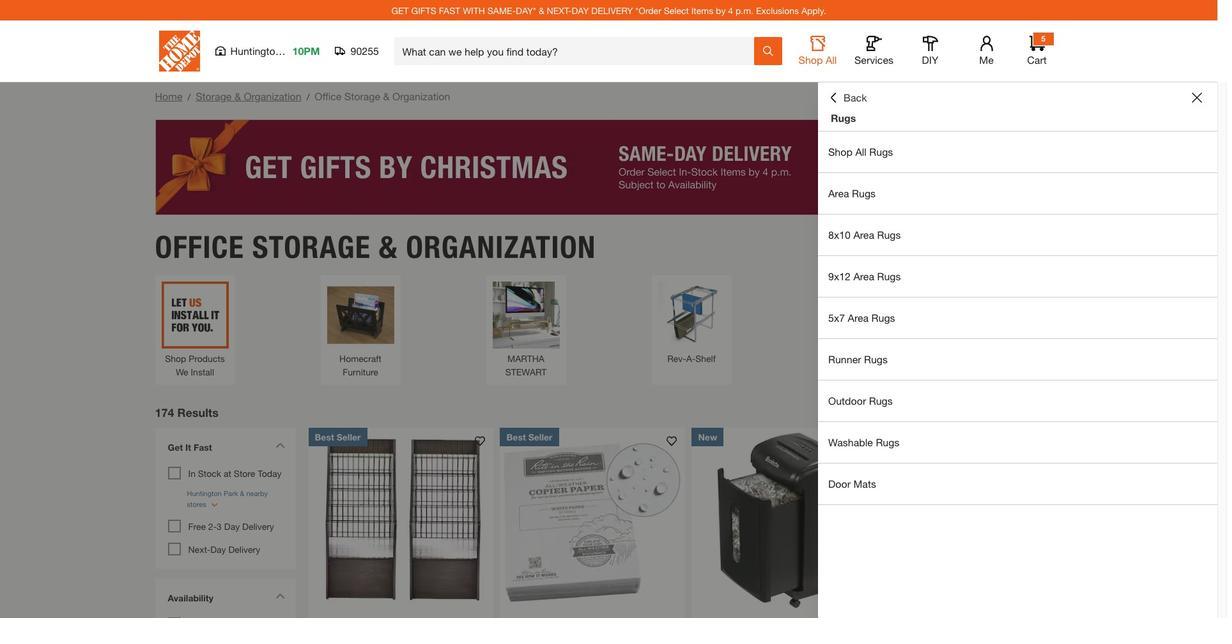 Task type: vqa. For each thing, say whether or not it's contained in the screenshot.
the leftmost Air
no



Task type: locate. For each thing, give the bounding box(es) containing it.
gifts
[[411, 5, 437, 16]]

0 horizontal spatial best
[[315, 432, 334, 443]]

day down 3
[[210, 544, 226, 555]]

sponsored banner image
[[155, 120, 1063, 215]]

free
[[188, 521, 206, 532]]

2 vertical spatial shop
[[165, 353, 186, 364]]

rugs up 9x12 area rugs
[[877, 229, 901, 241]]

9x12 area rugs
[[828, 270, 901, 283]]

office storage & organization
[[155, 229, 596, 266]]

we
[[176, 367, 188, 377]]

all for shop all rugs
[[855, 146, 867, 158]]

1 best seller from the left
[[315, 432, 361, 443]]

1 vertical spatial shop
[[828, 146, 853, 158]]

all for shop all
[[826, 54, 837, 66]]

2 seller from the left
[[528, 432, 553, 443]]

shop inside button
[[799, 54, 823, 66]]

seller
[[337, 432, 361, 443], [528, 432, 553, 443]]

5x7
[[828, 312, 845, 324]]

/ right home link
[[188, 91, 191, 102]]

1 horizontal spatial best seller
[[507, 432, 553, 443]]

shop all button
[[797, 36, 838, 66]]

in
[[188, 468, 196, 479]]

shop up area rugs
[[828, 146, 853, 158]]

1 vertical spatial all
[[855, 146, 867, 158]]

2 best seller from the left
[[507, 432, 553, 443]]

homecraft furniture
[[339, 353, 382, 377]]

fast
[[439, 5, 460, 16]]

delivery right 3
[[242, 521, 274, 532]]

outdoor
[[828, 395, 866, 407]]

0 horizontal spatial seller
[[337, 432, 361, 443]]

homecraft furniture link
[[327, 282, 394, 379]]

runner
[[828, 353, 861, 366]]

back button
[[828, 91, 867, 104]]

5x7 area rugs link
[[818, 298, 1218, 339]]

all inside button
[[826, 54, 837, 66]]

2 horizontal spatial shop
[[828, 146, 853, 158]]

&
[[539, 5, 544, 16], [235, 90, 241, 102], [383, 90, 390, 102], [379, 229, 398, 266]]

0 vertical spatial shop
[[799, 54, 823, 66]]

cx8 crosscut shredder image
[[884, 428, 1069, 613]]

area for 8x10
[[854, 229, 874, 241]]

delivery
[[591, 5, 633, 16]]

door mats
[[828, 478, 876, 490]]

menu containing shop all rugs
[[818, 132, 1218, 506]]

9x12 area rugs link
[[818, 256, 1218, 297]]

best
[[315, 432, 334, 443], [507, 432, 526, 443]]

seller for wooden free standing 6-tier display literature brochure magazine rack in black (2-pack) image
[[337, 432, 361, 443]]

it
[[185, 442, 191, 453]]

area rugs
[[828, 187, 876, 199]]

storage
[[196, 90, 232, 102], [344, 90, 380, 102], [252, 229, 371, 266]]

8x10 area rugs
[[828, 229, 901, 241]]

area
[[828, 187, 849, 199], [854, 229, 874, 241], [854, 270, 874, 283], [848, 312, 869, 324]]

area right 5x7
[[848, 312, 869, 324]]

1 / from the left
[[188, 91, 191, 102]]

get
[[168, 442, 183, 453]]

shop down apply.
[[799, 54, 823, 66]]

1 horizontal spatial best
[[507, 432, 526, 443]]

menu
[[818, 132, 1218, 506]]

best seller
[[315, 432, 361, 443], [507, 432, 553, 443]]

day*
[[516, 5, 536, 16]]

rugs up area rugs
[[870, 146, 893, 158]]

2 best from the left
[[507, 432, 526, 443]]

all up area rugs
[[855, 146, 867, 158]]

shop up we
[[165, 353, 186, 364]]

homecraft furniture image
[[327, 282, 394, 349]]

a-
[[686, 353, 696, 364]]

area right 9x12
[[854, 270, 874, 283]]

0 vertical spatial all
[[826, 54, 837, 66]]

door mats link
[[818, 464, 1218, 505]]

0 horizontal spatial all
[[826, 54, 837, 66]]

shop inside shop products we install
[[165, 353, 186, 364]]

90255
[[351, 45, 379, 57]]

1 horizontal spatial /
[[307, 91, 310, 102]]

homecraft
[[339, 353, 382, 364]]

area for 5x7
[[848, 312, 869, 324]]

at
[[224, 468, 231, 479]]

0 horizontal spatial shop
[[165, 353, 186, 364]]

shop products we install image
[[161, 282, 229, 349]]

office supplies image
[[989, 282, 1056, 349]]

rugs down back button
[[831, 112, 856, 124]]

1 horizontal spatial seller
[[528, 432, 553, 443]]

rugs
[[831, 112, 856, 124], [870, 146, 893, 158], [852, 187, 876, 199], [877, 229, 901, 241], [877, 270, 901, 283], [872, 312, 895, 324], [864, 353, 888, 366], [869, 395, 893, 407], [876, 437, 900, 449]]

1 horizontal spatial all
[[855, 146, 867, 158]]

delivery down free 2-3 day delivery link
[[229, 544, 260, 555]]

availability
[[168, 593, 213, 604]]

0 vertical spatial delivery
[[242, 521, 274, 532]]

10pm
[[292, 45, 320, 57]]

shop
[[799, 54, 823, 66], [828, 146, 853, 158], [165, 353, 186, 364]]

/ down 10pm
[[307, 91, 310, 102]]

exclusions
[[756, 5, 799, 16]]

1 vertical spatial day
[[210, 544, 226, 555]]

organization
[[244, 90, 301, 102], [393, 90, 450, 102], [406, 229, 596, 266]]

shop for shop all rugs
[[828, 146, 853, 158]]

martha stewart link
[[493, 282, 560, 379]]

select
[[664, 5, 689, 16]]

me
[[979, 54, 994, 66]]

washable rugs
[[828, 437, 900, 449]]

fast
[[194, 442, 212, 453]]

in stock at store today link
[[188, 468, 282, 479]]

8x10
[[828, 229, 851, 241]]

1 horizontal spatial shop
[[799, 54, 823, 66]]

174
[[155, 406, 174, 420]]

get it fast link
[[161, 434, 289, 464]]

rugs up 8x10 area rugs
[[852, 187, 876, 199]]

wall
[[830, 353, 846, 364]]

outdoor rugs
[[828, 395, 893, 407]]

wooden free standing 6-tier display literature brochure magazine rack in black (2-pack) image
[[308, 428, 494, 613]]

day right 3
[[224, 521, 240, 532]]

8x10 area rugs link
[[818, 215, 1218, 256]]

1 best from the left
[[315, 432, 334, 443]]

home / storage & organization / office storage & organization
[[155, 90, 450, 102]]

all up back button
[[826, 54, 837, 66]]

best seller for wooden free standing 6-tier display literature brochure magazine rack in black (2-pack) image
[[315, 432, 361, 443]]

0 horizontal spatial best seller
[[315, 432, 361, 443]]

all
[[826, 54, 837, 66], [855, 146, 867, 158]]

best seller for all-weather 8-1/2 in. x 11 in. 20 lbs. bulk copier paper, white (500-sheet pack) image at the bottom of the page
[[507, 432, 553, 443]]

install
[[191, 367, 214, 377]]

seller for all-weather 8-1/2 in. x 11 in. 20 lbs. bulk copier paper, white (500-sheet pack) image at the bottom of the page
[[528, 432, 553, 443]]

next-day delivery
[[188, 544, 260, 555]]

area right 8x10 on the right
[[854, 229, 874, 241]]

availability link
[[161, 585, 289, 615]]

diy
[[922, 54, 939, 66]]

free 2-3 day delivery link
[[188, 521, 274, 532]]

0 horizontal spatial /
[[188, 91, 191, 102]]

0 vertical spatial office
[[315, 90, 342, 102]]

martha stewart image
[[493, 282, 560, 349]]

1 horizontal spatial office
[[315, 90, 342, 102]]

0 horizontal spatial office
[[155, 229, 244, 266]]

next-
[[188, 544, 210, 555]]

1 seller from the left
[[337, 432, 361, 443]]



Task type: describe. For each thing, give the bounding box(es) containing it.
cart 5
[[1027, 34, 1047, 66]]

shelf
[[696, 353, 716, 364]]

wall mounted
[[830, 353, 885, 364]]

rugs right washable
[[876, 437, 900, 449]]

huntington park
[[230, 45, 305, 57]]

get
[[391, 5, 409, 16]]

rugs up 'mounted'
[[872, 312, 895, 324]]

area for 9x12
[[854, 270, 874, 283]]

services button
[[854, 36, 895, 66]]

door
[[828, 478, 851, 490]]

services
[[855, 54, 894, 66]]

rev a shelf image
[[658, 282, 725, 349]]

runner rugs
[[828, 353, 888, 366]]

runner rugs link
[[818, 339, 1218, 380]]

shop all rugs link
[[818, 132, 1218, 173]]

stewart
[[505, 367, 547, 377]]

90255 button
[[335, 45, 379, 58]]

best for all-weather 8-1/2 in. x 11 in. 20 lbs. bulk copier paper, white (500-sheet pack) image at the bottom of the page
[[507, 432, 526, 443]]

9x12
[[828, 270, 851, 283]]

shop all rugs
[[828, 146, 893, 158]]

home link
[[155, 90, 182, 102]]

2 / from the left
[[307, 91, 310, 102]]

What can we help you find today? search field
[[402, 38, 753, 65]]

martha
[[508, 353, 545, 364]]

rev-a-shelf link
[[658, 282, 725, 365]]

the home depot logo image
[[159, 31, 200, 72]]

stock
[[198, 468, 221, 479]]

today
[[258, 468, 282, 479]]

wall mounted image
[[824, 282, 891, 349]]

5x7 area rugs
[[828, 312, 895, 324]]

park
[[284, 45, 305, 57]]

drawer close image
[[1192, 93, 1202, 103]]

shop all
[[799, 54, 837, 66]]

free 2-3 day delivery
[[188, 521, 274, 532]]

mats
[[854, 478, 876, 490]]

apply.
[[802, 5, 826, 16]]

4
[[728, 5, 733, 16]]

day
[[572, 5, 589, 16]]

washable
[[828, 437, 873, 449]]

3
[[217, 521, 222, 532]]

diy button
[[910, 36, 951, 66]]

shop for shop products we install
[[165, 353, 186, 364]]

rev-
[[667, 353, 686, 364]]

wall mounted link
[[824, 282, 891, 365]]

get it fast
[[168, 442, 212, 453]]

back
[[844, 91, 867, 104]]

shop products we install
[[165, 353, 225, 377]]

rugs right runner
[[864, 353, 888, 366]]

rugs down 8x10 area rugs
[[877, 270, 901, 283]]

same-
[[488, 5, 516, 16]]

30 l/7.9 gal. paper shredder cross cut document shredder for credit card/cd/junk mail shredder for office home image
[[692, 428, 877, 613]]

rugs right outdoor
[[869, 395, 893, 407]]

5
[[1041, 34, 1046, 43]]

outdoor rugs link
[[818, 381, 1218, 422]]

next-
[[547, 5, 572, 16]]

shop products we install link
[[161, 282, 229, 379]]

area rugs link
[[818, 173, 1218, 214]]

me button
[[966, 36, 1007, 66]]

storage & organization link
[[196, 90, 301, 102]]

1 vertical spatial delivery
[[229, 544, 260, 555]]

next-day delivery link
[[188, 544, 260, 555]]

results
[[177, 406, 219, 420]]

martha stewart
[[505, 353, 547, 377]]

feedback link image
[[1210, 216, 1227, 285]]

best for wooden free standing 6-tier display literature brochure magazine rack in black (2-pack) image
[[315, 432, 334, 443]]

washable rugs link
[[818, 423, 1218, 463]]

products
[[189, 353, 225, 364]]

all-weather 8-1/2 in. x 11 in. 20 lbs. bulk copier paper, white (500-sheet pack) image
[[500, 428, 686, 613]]

cart
[[1027, 54, 1047, 66]]

p.m.
[[736, 5, 754, 16]]

by
[[716, 5, 726, 16]]

*order
[[636, 5, 661, 16]]

0 vertical spatial day
[[224, 521, 240, 532]]

in stock at store today
[[188, 468, 282, 479]]

with
[[463, 5, 485, 16]]

174 results
[[155, 406, 219, 420]]

mounted
[[849, 353, 885, 364]]

shop for shop all
[[799, 54, 823, 66]]

get gifts fast with same-day* & next-day delivery *order select items by 4 p.m. exclusions apply.
[[391, 5, 826, 16]]

rev-a-shelf
[[667, 353, 716, 364]]

items
[[691, 5, 713, 16]]

2-
[[208, 521, 217, 532]]

1 vertical spatial office
[[155, 229, 244, 266]]

new
[[698, 432, 717, 443]]

furniture
[[343, 367, 378, 377]]

huntington
[[230, 45, 281, 57]]

area up 8x10 on the right
[[828, 187, 849, 199]]



